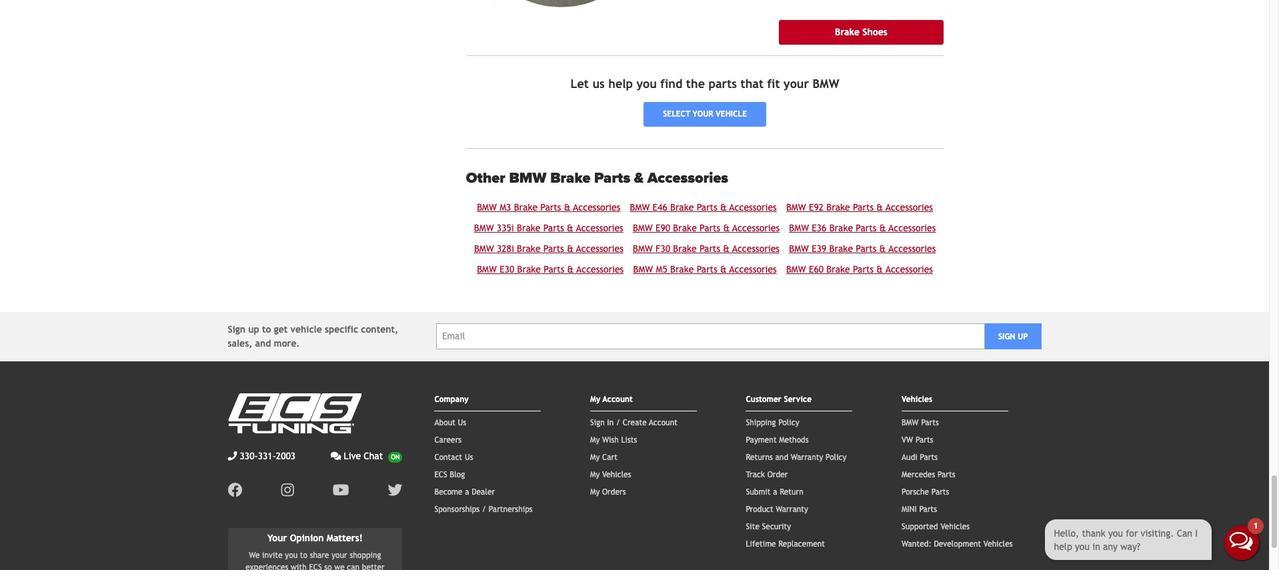 Task type: vqa. For each thing, say whether or not it's contained in the screenshot.
C7 S6/S7 Valved Cat Back Exhaust - Stainless link
no



Task type: describe. For each thing, give the bounding box(es) containing it.
bmw for bmw m5 brake parts & accessories
[[633, 264, 653, 275]]

accessories for other bmw brake parts & accessories
[[648, 169, 729, 187]]

select your vehicle button
[[644, 102, 766, 126]]

& for bmw m3 brake parts & accessories
[[564, 202, 571, 213]]

careers link
[[435, 436, 462, 445]]

careers
[[435, 436, 462, 445]]

my for my orders
[[590, 488, 600, 497]]

brake for bmw m5 brake parts & accessories
[[670, 264, 694, 275]]

330-
[[240, 451, 258, 462]]

we
[[249, 551, 260, 560]]

and inside sign up to get vehicle specific content, sales, and more.
[[255, 338, 271, 349]]

& for bmw e39 brake parts & accessories
[[880, 243, 886, 254]]

shipping policy
[[746, 418, 800, 428]]

& for other bmw brake parts & accessories
[[634, 169, 644, 187]]

lifetime
[[746, 540, 776, 549]]

sign for sign up to get vehicle specific content, sales, and more.
[[228, 324, 246, 335]]

replacement
[[779, 540, 825, 549]]

up for sign up
[[1018, 332, 1028, 341]]

e90
[[656, 223, 670, 233]]

1 horizontal spatial policy
[[826, 453, 847, 462]]

Email email field
[[436, 324, 985, 350]]

in
[[607, 418, 614, 428]]

create
[[623, 418, 647, 428]]

& for bmw e92 brake parts & accessories
[[877, 202, 883, 213]]

& for bmw f30 brake parts & accessories
[[723, 243, 730, 254]]

0 vertical spatial warranty
[[791, 453, 823, 462]]

bmw parts
[[902, 418, 939, 428]]

porsche parts link
[[902, 488, 950, 497]]

order
[[768, 470, 788, 480]]

brake for bmw f30 brake parts & accessories
[[673, 243, 697, 254]]

comments image
[[331, 452, 341, 461]]

e92
[[809, 202, 824, 213]]

bmw 328i brake parts & accessories link
[[474, 243, 624, 254]]

facebook logo image
[[228, 483, 242, 498]]

accessories for bmw m3 brake parts & accessories
[[573, 202, 621, 213]]

my cart
[[590, 453, 618, 462]]

porsche parts
[[902, 488, 950, 497]]

let
[[571, 77, 589, 91]]

sign in / create account link
[[590, 418, 678, 428]]

sign for sign up
[[999, 332, 1016, 341]]

become
[[435, 488, 463, 497]]

help
[[609, 77, 633, 91]]

2003
[[276, 451, 296, 462]]

bmw for bmw e92 brake parts & accessories
[[786, 202, 806, 213]]

a for submit
[[773, 488, 777, 497]]

bmw e90 brake parts & accessories
[[633, 223, 780, 233]]

site
[[746, 522, 760, 532]]

brake for bmw 328i brake parts & accessories
[[517, 243, 541, 254]]

& for bmw e60 brake parts & accessories
[[877, 264, 883, 275]]

payment
[[746, 436, 777, 445]]

2 horizontal spatial your
[[784, 77, 809, 91]]

dealer
[[472, 488, 495, 497]]

my account
[[590, 395, 633, 404]]

my wish lists link
[[590, 436, 637, 445]]

my wish lists
[[590, 436, 637, 445]]

wanted: development vehicles
[[902, 540, 1013, 549]]

accessories for bmw m5 brake parts & accessories
[[730, 264, 777, 275]]

partnerships
[[489, 505, 533, 514]]

mini parts link
[[902, 505, 937, 514]]

service
[[784, 395, 812, 404]]

1 horizontal spatial and
[[775, 453, 789, 462]]

ecs inside we invite you to share your shopping experiences with ecs so we can bette
[[309, 563, 322, 570]]

brake for bmw e90 brake parts & accessories
[[673, 223, 697, 233]]

& for bmw 328i brake parts & accessories
[[567, 243, 574, 254]]

brake for other bmw brake parts & accessories
[[550, 169, 591, 187]]

sign up to get vehicle specific content, sales, and more.
[[228, 324, 398, 349]]

1 horizontal spatial /
[[616, 418, 620, 428]]

vehicle
[[716, 109, 747, 119]]

sign for sign in / create account
[[590, 418, 605, 428]]

accessories for bmw e60 brake parts & accessories
[[886, 264, 933, 275]]

that
[[741, 77, 764, 91]]

330-331-2003 link
[[228, 450, 296, 464]]

vehicles right development
[[984, 540, 1013, 549]]

bmw m3 brake parts & accessories
[[477, 202, 621, 213]]

contact us link
[[435, 453, 473, 462]]

to inside sign up to get vehicle specific content, sales, and more.
[[262, 324, 271, 335]]

us
[[593, 77, 605, 91]]

track order
[[746, 470, 788, 480]]

instagram logo image
[[281, 483, 294, 498]]

to inside we invite you to share your shopping experiences with ecs so we can bette
[[300, 551, 308, 560]]

brake shoes
[[835, 27, 888, 38]]

brake for bmw e92 brake parts & accessories
[[827, 202, 850, 213]]

1 vertical spatial /
[[482, 505, 486, 514]]

submit a return
[[746, 488, 804, 497]]

parts
[[709, 77, 737, 91]]

vehicles up wanted: development vehicles link
[[941, 522, 970, 532]]

lists
[[621, 436, 637, 445]]

accessories for bmw e39 brake parts & accessories
[[889, 243, 936, 254]]

335i
[[497, 223, 514, 233]]

vehicles up orders
[[602, 470, 631, 480]]

bmw e30 brake parts & accessories link
[[477, 264, 624, 275]]

chat
[[364, 451, 383, 462]]

e36
[[812, 223, 827, 233]]

brake for bmw m3 brake parts & accessories
[[514, 202, 538, 213]]

bmw 335i brake parts & accessories link
[[474, 223, 624, 233]]

customer
[[746, 395, 782, 404]]

porsche
[[902, 488, 929, 497]]

my for my cart
[[590, 453, 600, 462]]

bmw for bmw m3 brake parts & accessories
[[477, 202, 497, 213]]

a for become
[[465, 488, 469, 497]]

bmw e60 brake parts & accessories
[[786, 264, 933, 275]]

bmw e30 brake parts & accessories
[[477, 264, 624, 275]]

more.
[[274, 338, 300, 349]]

track order link
[[746, 470, 788, 480]]

sales,
[[228, 338, 252, 349]]

0 horizontal spatial policy
[[779, 418, 800, 428]]

audi
[[902, 453, 918, 462]]

bmw m5 brake parts & accessories
[[633, 264, 777, 275]]

about us link
[[435, 418, 466, 428]]

bmw e92 brake parts & accessories link
[[786, 202, 933, 213]]

methods
[[779, 436, 809, 445]]

supported vehicles
[[902, 522, 970, 532]]

we
[[334, 563, 345, 570]]

my vehicles
[[590, 470, 631, 480]]

bmw 328i brake parts & accessories
[[474, 243, 624, 254]]

share
[[310, 551, 329, 560]]

bmw e36 brake parts & accessories
[[789, 223, 936, 233]]

accessories for bmw 335i brake parts & accessories
[[576, 223, 624, 233]]

submit
[[746, 488, 771, 497]]

content,
[[361, 324, 398, 335]]

experiences
[[246, 563, 288, 570]]

bmw f30 brake parts & accessories link
[[633, 243, 780, 254]]

payment methods
[[746, 436, 809, 445]]

my cart link
[[590, 453, 618, 462]]

e30
[[500, 264, 515, 275]]

supported vehicles link
[[902, 522, 970, 532]]

mercedes parts
[[902, 470, 956, 480]]

bmw for bmw e60 brake parts & accessories
[[786, 264, 806, 275]]



Task type: locate. For each thing, give the bounding box(es) containing it.
330-331-2003
[[240, 451, 296, 462]]

your right fit
[[784, 77, 809, 91]]

bmw up bmw m3 brake parts & accessories link at the top
[[509, 169, 547, 187]]

1 vertical spatial account
[[649, 418, 678, 428]]

brake for bmw e46 brake parts & accessories
[[670, 202, 694, 213]]

sponsorships / partnerships link
[[435, 505, 533, 514]]

and right sales,
[[255, 338, 271, 349]]

0 horizontal spatial a
[[465, 488, 469, 497]]

0 horizontal spatial up
[[248, 324, 259, 335]]

my up my wish lists link
[[590, 395, 601, 404]]

brake right e30
[[517, 264, 541, 275]]

parts
[[594, 169, 630, 187], [541, 202, 561, 213], [697, 202, 718, 213], [853, 202, 874, 213], [543, 223, 564, 233], [700, 223, 721, 233], [856, 223, 877, 233], [543, 243, 564, 254], [700, 243, 720, 254], [856, 243, 877, 254], [544, 264, 565, 275], [697, 264, 718, 275], [853, 264, 874, 275], [921, 418, 939, 428], [916, 436, 934, 445], [920, 453, 938, 462], [938, 470, 956, 480], [932, 488, 950, 497], [920, 505, 937, 514]]

about
[[435, 418, 456, 428]]

1 vertical spatial to
[[300, 551, 308, 560]]

1 horizontal spatial up
[[1018, 332, 1028, 341]]

bmw for bmw 335i brake parts & accessories
[[474, 223, 494, 233]]

development
[[934, 540, 981, 549]]

my down my cart link
[[590, 470, 600, 480]]

sign inside sign up button
[[999, 332, 1016, 341]]

brake for bmw e39 brake parts & accessories
[[830, 243, 853, 254]]

0 horizontal spatial you
[[285, 551, 298, 560]]

select
[[663, 109, 691, 119]]

1 a from the left
[[465, 488, 469, 497]]

brake right 328i
[[517, 243, 541, 254]]

1 vertical spatial warranty
[[776, 505, 808, 514]]

3 my from the top
[[590, 453, 600, 462]]

accessories for bmw 328i brake parts & accessories
[[576, 243, 624, 254]]

warranty down the methods
[[791, 453, 823, 462]]

site security link
[[746, 522, 791, 532]]

us right about
[[458, 418, 466, 428]]

& for bmw m5 brake parts & accessories
[[720, 264, 727, 275]]

brake right the m3
[[514, 202, 538, 213]]

warranty down the return at bottom right
[[776, 505, 808, 514]]

your inside we invite you to share your shopping experiences with ecs so we can bette
[[332, 551, 347, 560]]

vw parts
[[902, 436, 934, 445]]

you left find
[[637, 77, 657, 91]]

us right contact
[[465, 453, 473, 462]]

1 my from the top
[[590, 395, 601, 404]]

1 horizontal spatial you
[[637, 77, 657, 91]]

0 vertical spatial and
[[255, 338, 271, 349]]

331-
[[258, 451, 276, 462]]

invite
[[262, 551, 283, 560]]

1 vertical spatial us
[[465, 453, 473, 462]]

& for bmw e36 brake parts & accessories
[[880, 223, 886, 233]]

contact
[[435, 453, 462, 462]]

0 vertical spatial account
[[603, 395, 633, 404]]

and
[[255, 338, 271, 349], [775, 453, 789, 462]]

accessories for bmw e90 brake parts & accessories
[[732, 223, 780, 233]]

0 vertical spatial ecs
[[435, 470, 447, 480]]

sign in / create account
[[590, 418, 678, 428]]

my for my wish lists
[[590, 436, 600, 445]]

opinion
[[290, 533, 324, 544]]

twitter logo image
[[388, 483, 403, 498]]

sponsorships / partnerships
[[435, 505, 533, 514]]

your up we at the bottom of the page
[[332, 551, 347, 560]]

brake for bmw 335i brake parts & accessories
[[517, 223, 541, 233]]

bmw left f30
[[633, 243, 653, 254]]

0 vertical spatial policy
[[779, 418, 800, 428]]

live
[[344, 451, 361, 462]]

1 vertical spatial you
[[285, 551, 298, 560]]

bmw left e36
[[789, 223, 809, 233]]

lifetime replacement link
[[746, 540, 825, 549]]

f30
[[656, 243, 670, 254]]

supported
[[902, 522, 938, 532]]

bmw left e39
[[789, 243, 809, 254]]

vehicles
[[902, 395, 933, 404], [602, 470, 631, 480], [941, 522, 970, 532], [984, 540, 1013, 549]]

& for bmw e90 brake parts & accessories
[[723, 223, 730, 233]]

brake up bmw m3 brake parts & accessories
[[550, 169, 591, 187]]

bmw left e92
[[786, 202, 806, 213]]

contact us
[[435, 453, 473, 462]]

1 horizontal spatial a
[[773, 488, 777, 497]]

my left cart
[[590, 453, 600, 462]]

account
[[603, 395, 633, 404], [649, 418, 678, 428]]

your
[[267, 533, 287, 544]]

/ down dealer
[[482, 505, 486, 514]]

brake for bmw e36 brake parts & accessories
[[830, 223, 853, 233]]

bmw left e90
[[633, 223, 653, 233]]

brake inside brake shoes link
[[835, 27, 860, 38]]

accessories
[[648, 169, 729, 187], [573, 202, 621, 213], [730, 202, 777, 213], [886, 202, 933, 213], [576, 223, 624, 233], [732, 223, 780, 233], [889, 223, 936, 233], [576, 243, 624, 254], [732, 243, 780, 254], [889, 243, 936, 254], [577, 264, 624, 275], [730, 264, 777, 275], [886, 264, 933, 275]]

up for sign up to get vehicle specific content, sales, and more.
[[248, 324, 259, 335]]

brake right m5
[[670, 264, 694, 275]]

accessories for bmw f30 brake parts & accessories
[[732, 243, 780, 254]]

1 horizontal spatial to
[[300, 551, 308, 560]]

& for bmw e30 brake parts & accessories
[[567, 264, 574, 275]]

us for about us
[[458, 418, 466, 428]]

accessories for bmw e46 brake parts & accessories
[[730, 202, 777, 213]]

returns and warranty policy
[[746, 453, 847, 462]]

wanted:
[[902, 540, 932, 549]]

1 vertical spatial your
[[693, 109, 714, 119]]

product
[[746, 505, 774, 514]]

specific
[[325, 324, 358, 335]]

us for contact us
[[465, 453, 473, 462]]

&
[[634, 169, 644, 187], [564, 202, 571, 213], [720, 202, 727, 213], [877, 202, 883, 213], [567, 223, 574, 233], [723, 223, 730, 233], [880, 223, 886, 233], [567, 243, 574, 254], [723, 243, 730, 254], [880, 243, 886, 254], [567, 264, 574, 275], [720, 264, 727, 275], [877, 264, 883, 275]]

bmw e46 brake parts & accessories
[[630, 202, 777, 213]]

sign
[[228, 324, 246, 335], [999, 332, 1016, 341], [590, 418, 605, 428]]

returns and warranty policy link
[[746, 453, 847, 462]]

bmw m5 brake parts & accessories link
[[633, 264, 777, 275]]

bmw for bmw e90 brake parts & accessories
[[633, 223, 653, 233]]

blog
[[450, 470, 465, 480]]

/ right in
[[616, 418, 620, 428]]

m5
[[656, 264, 668, 275]]

ecs tuning image
[[228, 393, 361, 434]]

5 my from the top
[[590, 488, 600, 497]]

4 my from the top
[[590, 470, 600, 480]]

sign inside sign up to get vehicle specific content, sales, and more.
[[228, 324, 246, 335]]

2 my from the top
[[590, 436, 600, 445]]

brake right e36
[[830, 223, 853, 233]]

warranty
[[791, 453, 823, 462], [776, 505, 808, 514]]

my for my account
[[590, 395, 601, 404]]

bmw e92 brake parts & accessories
[[786, 202, 933, 213]]

bmw for bmw e36 brake parts & accessories
[[789, 223, 809, 233]]

ecs down the 'share'
[[309, 563, 322, 570]]

bmw for bmw e39 brake parts & accessories
[[789, 243, 809, 254]]

e46
[[653, 202, 668, 213]]

1 vertical spatial and
[[775, 453, 789, 462]]

1 horizontal spatial account
[[649, 418, 678, 428]]

brake for bmw e30 brake parts & accessories
[[517, 264, 541, 275]]

brake right e92
[[827, 202, 850, 213]]

bmw e90 brake parts & accessories link
[[633, 223, 780, 233]]

1 horizontal spatial ecs
[[435, 470, 447, 480]]

bmw for bmw f30 brake parts & accessories
[[633, 243, 653, 254]]

to up with
[[300, 551, 308, 560]]

your right select
[[693, 109, 714, 119]]

account right create
[[649, 418, 678, 428]]

brake right e90
[[673, 223, 697, 233]]

up inside sign up to get vehicle specific content, sales, and more.
[[248, 324, 259, 335]]

and up order
[[775, 453, 789, 462]]

other
[[466, 169, 506, 187]]

0 horizontal spatial your
[[332, 551, 347, 560]]

up
[[248, 324, 259, 335], [1018, 332, 1028, 341]]

my orders
[[590, 488, 626, 497]]

my for my vehicles
[[590, 470, 600, 480]]

my
[[590, 395, 601, 404], [590, 436, 600, 445], [590, 453, 600, 462], [590, 470, 600, 480], [590, 488, 600, 497]]

0 horizontal spatial sign
[[228, 324, 246, 335]]

bmw for bmw parts
[[902, 418, 919, 428]]

live chat
[[344, 451, 383, 462]]

1 horizontal spatial sign
[[590, 418, 605, 428]]

brake right e46
[[670, 202, 694, 213]]

1 vertical spatial ecs
[[309, 563, 322, 570]]

sponsorships
[[435, 505, 480, 514]]

ecs blog link
[[435, 470, 465, 480]]

bmw for bmw 328i brake parts & accessories
[[474, 243, 494, 254]]

fit
[[767, 77, 780, 91]]

2 a from the left
[[773, 488, 777, 497]]

bmw left e30
[[477, 264, 497, 275]]

0 horizontal spatial account
[[603, 395, 633, 404]]

bmw for bmw e30 brake parts & accessories
[[477, 264, 497, 275]]

mini parts
[[902, 505, 937, 514]]

0 vertical spatial you
[[637, 77, 657, 91]]

bmw left m5
[[633, 264, 653, 275]]

you up with
[[285, 551, 298, 560]]

accessories for bmw e30 brake parts & accessories
[[577, 264, 624, 275]]

bmw right fit
[[813, 77, 840, 91]]

0 vertical spatial your
[[784, 77, 809, 91]]

orders
[[602, 488, 626, 497]]

you inside we invite you to share your shopping experiences with ecs so we can bette
[[285, 551, 298, 560]]

bmw for bmw e46 brake parts & accessories
[[630, 202, 650, 213]]

brake left shoes
[[835, 27, 860, 38]]

accessories for bmw e92 brake parts & accessories
[[886, 202, 933, 213]]

bmw parts link
[[902, 418, 939, 428]]

become a dealer
[[435, 488, 495, 497]]

shoes
[[863, 27, 888, 38]]

brake shoes thumbnail image image
[[491, 0, 601, 10]]

bmw e39 brake parts & accessories link
[[789, 243, 936, 254]]

bmw e46 brake parts & accessories link
[[630, 202, 777, 213]]

brake right 335i
[[517, 223, 541, 233]]

bmw left 328i
[[474, 243, 494, 254]]

m3
[[500, 202, 511, 213]]

0 vertical spatial to
[[262, 324, 271, 335]]

product warranty
[[746, 505, 808, 514]]

0 horizontal spatial and
[[255, 338, 271, 349]]

& for bmw 335i brake parts & accessories
[[567, 223, 574, 233]]

bmw m3 brake parts & accessories link
[[477, 202, 621, 213]]

shipping
[[746, 418, 776, 428]]

brake for bmw e60 brake parts & accessories
[[827, 264, 850, 275]]

bmw left e60
[[786, 264, 806, 275]]

account up in
[[603, 395, 633, 404]]

ecs left blog
[[435, 470, 447, 480]]

live chat link
[[331, 450, 403, 464]]

phone image
[[228, 452, 237, 461]]

vw
[[902, 436, 913, 445]]

lifetime replacement
[[746, 540, 825, 549]]

to left get
[[262, 324, 271, 335]]

youtube logo image
[[333, 483, 349, 498]]

2 vertical spatial your
[[332, 551, 347, 560]]

become a dealer link
[[435, 488, 495, 497]]

1 horizontal spatial your
[[693, 109, 714, 119]]

up inside sign up button
[[1018, 332, 1028, 341]]

bmw e36 brake parts & accessories link
[[789, 223, 936, 233]]

bmw e60 brake parts & accessories link
[[786, 264, 933, 275]]

brake right f30
[[673, 243, 697, 254]]

0 vertical spatial us
[[458, 418, 466, 428]]

other bmw brake parts & accessories
[[466, 169, 729, 187]]

submit a return link
[[746, 488, 804, 497]]

bmw 335i brake parts & accessories
[[474, 223, 624, 233]]

0 horizontal spatial /
[[482, 505, 486, 514]]

wanted: development vehicles link
[[902, 540, 1013, 549]]

1 vertical spatial policy
[[826, 453, 847, 462]]

bmw left the m3
[[477, 202, 497, 213]]

audi parts
[[902, 453, 938, 462]]

0 vertical spatial /
[[616, 418, 620, 428]]

0 horizontal spatial ecs
[[309, 563, 322, 570]]

shopping
[[350, 551, 381, 560]]

accessories for bmw e36 brake parts & accessories
[[889, 223, 936, 233]]

your
[[784, 77, 809, 91], [693, 109, 714, 119], [332, 551, 347, 560]]

my left wish at the left of the page
[[590, 436, 600, 445]]

0 horizontal spatial to
[[262, 324, 271, 335]]

bmw left e46
[[630, 202, 650, 213]]

vehicle
[[291, 324, 322, 335]]

security
[[762, 522, 791, 532]]

your inside button
[[693, 109, 714, 119]]

a left dealer
[[465, 488, 469, 497]]

my vehicles link
[[590, 470, 631, 480]]

brake right e60
[[827, 264, 850, 275]]

a left the return at bottom right
[[773, 488, 777, 497]]

bmw left 335i
[[474, 223, 494, 233]]

shipping policy link
[[746, 418, 800, 428]]

brake right e39
[[830, 243, 853, 254]]

2 horizontal spatial sign
[[999, 332, 1016, 341]]

vehicles up bmw parts link
[[902, 395, 933, 404]]

& for bmw e46 brake parts & accessories
[[720, 202, 727, 213]]

payment methods link
[[746, 436, 809, 445]]

ecs
[[435, 470, 447, 480], [309, 563, 322, 570]]

my left orders
[[590, 488, 600, 497]]

bmw up vw on the bottom
[[902, 418, 919, 428]]



